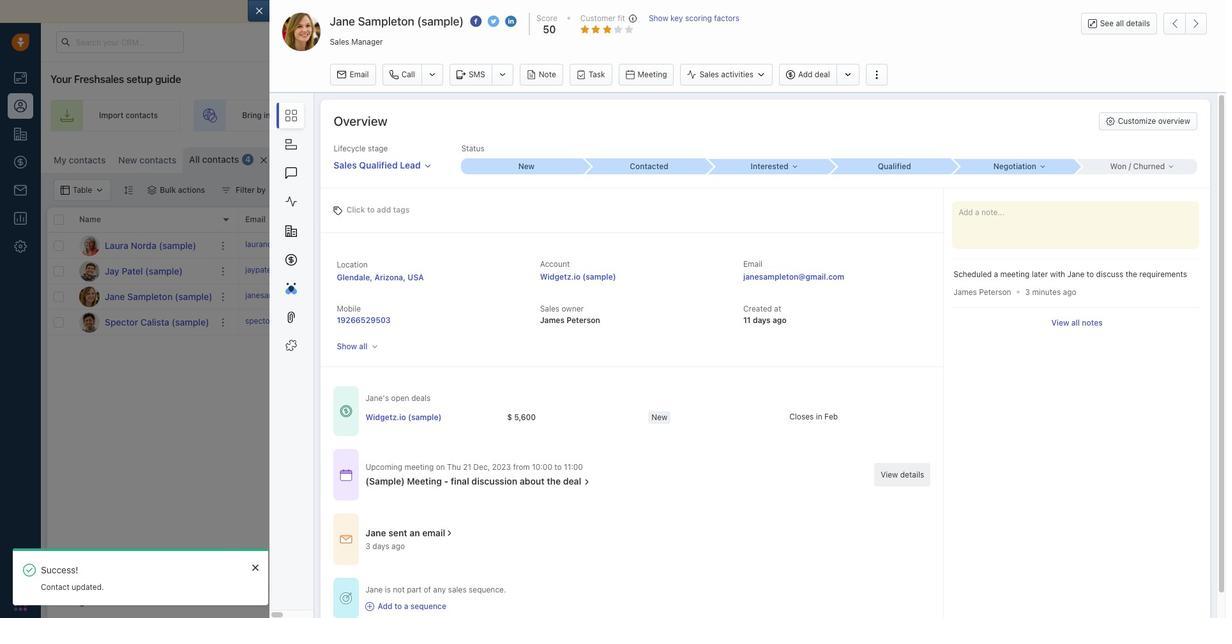 Task type: locate. For each thing, give the bounding box(es) containing it.
at
[[774, 304, 781, 314]]

5,600
[[514, 412, 536, 422]]

showing
[[54, 598, 84, 608]]

1 horizontal spatial import contacts
[[1058, 153, 1117, 163]]

1 row group from the left
[[47, 233, 239, 335]]

feb
[[825, 412, 838, 422]]

sales qualified lead link
[[334, 154, 432, 172]]

meeting inside meeting button
[[638, 70, 667, 79]]

0 vertical spatial email
[[350, 70, 369, 79]]

a right scheduled
[[994, 270, 999, 279]]

part
[[407, 585, 422, 595]]

ago down scheduled a meeting later with jane to discuss the requirements
[[1063, 288, 1077, 297]]

2 horizontal spatial email
[[744, 259, 763, 269]]

3
[[1026, 288, 1030, 297], [366, 542, 370, 551]]

in right bring
[[264, 111, 270, 120]]

0 horizontal spatial details
[[901, 470, 925, 480]]

widgetz.io up owner
[[540, 272, 581, 282]]

4 right '1–4'
[[111, 598, 116, 608]]

0 vertical spatial widgetz.io (sample)
[[916, 292, 989, 301]]

1 horizontal spatial widgetz.io
[[540, 272, 581, 282]]

glendale, arizona, usa link
[[337, 273, 424, 282]]

to right mailbox
[[383, 6, 391, 17]]

1 horizontal spatial in
[[816, 412, 823, 422]]

all contacts 4
[[189, 154, 251, 165]]

press space to select this row. row containing 18
[[239, 259, 1220, 284]]

sales down lifecycle
[[334, 160, 357, 171]]

sales right the any
[[448, 585, 467, 595]]

(sample) right norda
[[159, 240, 196, 251]]

0 vertical spatial customize
[[1118, 116, 1157, 126]]

account for account
[[916, 215, 947, 224]]

all inside view all notes link
[[1072, 318, 1080, 328]]

add for add to a sequence link
[[378, 602, 393, 612]]

1 vertical spatial 3
[[366, 542, 370, 551]]

the right discuss
[[1126, 270, 1138, 279]]

james down owner
[[540, 316, 565, 325]]

sequence
[[411, 602, 446, 612]]

days down sent
[[373, 542, 389, 551]]

0 vertical spatial jane sampleton (sample)
[[330, 15, 464, 28]]

show left key
[[649, 13, 669, 23]]

actions
[[178, 185, 205, 195]]

lifecycle
[[334, 144, 366, 153]]

1 vertical spatial of
[[424, 585, 431, 595]]

0 horizontal spatial ago
[[392, 542, 405, 551]]

j image
[[79, 261, 100, 281]]

view for view details
[[881, 470, 898, 480]]

ago down sent
[[392, 542, 405, 551]]

(sample)
[[366, 476, 405, 487]]

row inside overview "dialog"
[[366, 405, 931, 431]]

janesampleton@gmail.com
[[744, 272, 845, 282], [245, 291, 342, 300]]

0 vertical spatial details
[[1127, 19, 1151, 28]]

of right '1–4'
[[102, 598, 109, 608]]

contacts up bulk
[[140, 155, 176, 165]]

laura
[[105, 240, 128, 251]]

l image
[[79, 235, 100, 256]]

add to a sequence link
[[366, 601, 506, 612]]

connect your mailbox link
[[288, 6, 383, 17]]

bring
[[242, 111, 262, 120]]

to inside row
[[368, 265, 375, 275]]

widgetz.io inside row
[[366, 412, 406, 422]]

new inside row
[[652, 412, 668, 422]]

account up owner
[[540, 259, 570, 269]]

(sample) right 'corp'
[[943, 266, 974, 276]]

jay patel (sample)
[[105, 265, 183, 276]]

show down 3684945781 link
[[337, 342, 357, 351]]

ago for 3 days ago
[[392, 542, 405, 551]]

50 down score
[[543, 24, 556, 35]]

customize inside overview "dialog"
[[1118, 116, 1157, 126]]

widgetz.io (sample) link inside row
[[366, 412, 442, 423]]

0 vertical spatial 3
[[1026, 288, 1030, 297]]

peterson down owner
[[567, 316, 600, 325]]

account up acme at the top of page
[[916, 215, 947, 224]]

row containing closes in feb
[[366, 405, 931, 431]]

import for import contacts link
[[99, 111, 124, 120]]

2 vertical spatial widgetz.io
[[366, 412, 406, 422]]

view inside view all notes link
[[1052, 318, 1070, 328]]

press space to select this row. row
[[47, 233, 239, 259], [239, 233, 1220, 259], [47, 259, 239, 284], [239, 259, 1220, 284], [47, 284, 239, 310], [239, 284, 1220, 310], [47, 310, 239, 335], [239, 310, 1220, 335]]

click up work
[[347, 205, 365, 214]]

sales left activities
[[700, 70, 719, 79]]

add to a sequence
[[378, 602, 446, 612]]

janesampleton@gmail.com link
[[744, 271, 845, 284], [245, 290, 342, 304]]

contacts down setup
[[126, 111, 158, 120]]

view details
[[881, 470, 925, 480]]

james inside sales owner james peterson
[[540, 316, 565, 325]]

days down created
[[753, 316, 771, 325]]

2 vertical spatial ago
[[392, 542, 405, 551]]

container_wx8msf4aqz5i3rn1 image inside "customize table" button
[[954, 154, 963, 163]]

1 horizontal spatial qualified
[[878, 162, 911, 171]]

11
[[744, 316, 751, 325]]

widgetz.io inside press space to select this row. row
[[916, 292, 955, 301]]

(sample) inside laura norda (sample) link
[[159, 240, 196, 251]]

work phone
[[341, 215, 386, 224]]

0 horizontal spatial of
[[102, 598, 109, 608]]

show key scoring factors link
[[649, 13, 740, 37]]

filter by
[[236, 185, 266, 195]]

email up created
[[744, 259, 763, 269]]

twitter circled image
[[488, 15, 499, 28]]

1 horizontal spatial sales
[[749, 6, 771, 17]]

sales qualified lead
[[334, 160, 421, 171]]

2 horizontal spatial import
[[1058, 153, 1083, 163]]

jaypatelsample@gmail.com + click to add
[[245, 265, 391, 275]]

1 vertical spatial click
[[348, 265, 366, 275]]

contacts right my
[[69, 155, 106, 165]]

import contacts down add deal link
[[1058, 153, 1117, 163]]

import inside import contacts link
[[99, 111, 124, 120]]

1 vertical spatial ago
[[773, 316, 787, 325]]

(sample) up owner
[[583, 272, 616, 282]]

import contacts link
[[50, 100, 181, 132]]

1 vertical spatial email
[[422, 528, 445, 539]]

2 add from the top
[[377, 265, 391, 275]]

(sample) down scheduled
[[957, 292, 989, 301]]

data
[[773, 6, 792, 17]]

with
[[1050, 270, 1066, 279]]

james peterson up at
[[740, 266, 797, 276]]

1 vertical spatial janesampleton@gmail.com link
[[245, 290, 342, 304]]

1 horizontal spatial account
[[916, 215, 947, 224]]

jane left is
[[366, 585, 383, 595]]

0 horizontal spatial jane sampleton (sample)
[[105, 291, 212, 302]]

to right location
[[368, 265, 375, 275]]

details inside 'button'
[[1127, 19, 1151, 28]]

0 vertical spatial widgetz.io
[[540, 272, 581, 282]]

2 row group from the left
[[239, 233, 1220, 335]]

1 vertical spatial view
[[881, 470, 898, 480]]

your left mailbox
[[326, 6, 345, 17]]

2-
[[535, 6, 544, 17]]

2 vertical spatial widgetz.io (sample) link
[[366, 412, 442, 423]]

janesampleton@gmail.com link up at
[[744, 271, 845, 284]]

1 horizontal spatial details
[[1127, 19, 1151, 28]]

sales left 'manager'
[[330, 37, 349, 46]]

peterson up at
[[765, 266, 797, 276]]

cell
[[1006, 233, 1220, 258], [431, 259, 526, 284], [1006, 259, 1220, 284], [431, 284, 526, 309], [622, 284, 718, 309], [1006, 284, 1220, 309], [431, 310, 526, 335], [622, 310, 718, 335], [814, 310, 910, 335], [1006, 310, 1220, 335]]

email right an
[[422, 528, 445, 539]]

1 vertical spatial jane sampleton (sample)
[[105, 291, 212, 302]]

0 horizontal spatial customize
[[966, 153, 1006, 163]]

(sample) right inc
[[951, 241, 983, 250]]

contacts inside button
[[1085, 153, 1117, 163]]

2 vertical spatial import
[[1058, 153, 1083, 163]]

connect
[[288, 6, 324, 17]]

2023
[[492, 463, 511, 472]]

spectorcalista@gmail.com link
[[245, 315, 340, 329]]

from
[[513, 463, 530, 472]]

1 vertical spatial sampleton
[[127, 291, 173, 302]]

deal inside button
[[815, 70, 830, 79]]

0 vertical spatial deal
[[815, 70, 830, 79]]

close image
[[1207, 8, 1214, 15]]

j image
[[79, 287, 100, 307]]

(sample) right the calista on the bottom left of page
[[172, 317, 209, 327]]

janesampleton@gmail.com up at
[[744, 272, 845, 282]]

3 for 3 days ago
[[366, 542, 370, 551]]

james peterson down at
[[740, 317, 797, 327]]

by
[[257, 185, 266, 195]]

1 horizontal spatial widgetz.io (sample)
[[916, 292, 989, 301]]

contacted
[[630, 162, 669, 171]]

all for view all notes
[[1072, 318, 1080, 328]]

jane inside grid
[[105, 291, 125, 302]]

press space to select this row. row containing 54
[[239, 310, 1220, 335]]

status
[[461, 144, 485, 153]]

import down your freshsales setup guide
[[99, 111, 124, 120]]

acme inc (sample)
[[916, 241, 983, 250]]

view inside "view details" link
[[881, 470, 898, 480]]

contact
[[41, 583, 70, 592]]

won
[[1111, 161, 1127, 171]]

1 horizontal spatial days
[[753, 316, 771, 325]]

sampleton down jay patel (sample) 'link'
[[127, 291, 173, 302]]

import inside import contacts button
[[1058, 153, 1083, 163]]

qualified link
[[830, 159, 952, 174]]

about
[[520, 476, 545, 487]]

widgetz.io (sample) inside row
[[366, 412, 442, 422]]

press space to select this row. row containing spector calista (sample)
[[47, 310, 239, 335]]

facebook circled image
[[470, 15, 482, 28]]

widgetz.io (sample) link
[[540, 272, 616, 282], [916, 292, 989, 301], [366, 412, 442, 423]]

new contacts button
[[112, 148, 183, 173], [118, 155, 176, 165]]

meeting down on
[[407, 476, 442, 487]]

widgetz.io (sample) for widgetz.io (sample) link to the middle
[[916, 292, 989, 301]]

add right the glendale,
[[377, 265, 391, 275]]

email down sales manager
[[350, 70, 369, 79]]

3 down "jane sent an email" at the bottom left of the page
[[366, 542, 370, 551]]

name row
[[47, 208, 239, 233]]

overview dialog
[[248, 0, 1227, 618]]

click inside overview "dialog"
[[347, 205, 365, 214]]

all right scoring
[[716, 6, 725, 17]]

new contacts
[[118, 155, 176, 165]]

0 horizontal spatial days
[[373, 542, 389, 551]]

1 vertical spatial show
[[337, 342, 357, 351]]

2 horizontal spatial deal
[[1092, 111, 1108, 120]]

row group containing laura norda (sample)
[[47, 233, 239, 335]]

upcoming
[[366, 463, 403, 472]]

1 vertical spatial add
[[377, 265, 391, 275]]

e corp (sample) link
[[916, 266, 974, 276]]

container_wx8msf4aqz5i3rn1 image inside the filter by button
[[222, 186, 231, 195]]

2 vertical spatial of
[[102, 598, 109, 608]]

0 horizontal spatial qualified
[[359, 160, 398, 171]]

0 vertical spatial view
[[1052, 318, 1070, 328]]

press space to select this row. row containing jane sampleton (sample)
[[47, 284, 239, 310]]

leads
[[303, 111, 323, 120]]

of right sync
[[585, 6, 594, 17]]

12 more... button
[[279, 151, 341, 169]]

all inside see all details 'button'
[[1116, 19, 1124, 28]]

ago inside created at 11 days ago
[[773, 316, 787, 325]]

0 vertical spatial email
[[596, 6, 619, 17]]

show for show all
[[337, 342, 357, 351]]

add for add contact button
[[1169, 153, 1183, 163]]

1 horizontal spatial sampleton
[[358, 15, 415, 28]]

widgetz.io down jane's at the left of page
[[366, 412, 406, 422]]

widgetz.io (sample) link up techcave (sample)
[[916, 292, 989, 301]]

add up phone
[[377, 205, 391, 214]]

press space to select this row. row containing lauranordasample@gmail.com
[[239, 233, 1220, 259]]

0 horizontal spatial janesampleton@gmail.com
[[245, 291, 342, 300]]

patel
[[122, 265, 143, 276]]

sampleton inside press space to select this row. row
[[127, 291, 173, 302]]

key
[[671, 13, 683, 23]]

3 left minutes
[[1026, 288, 1030, 297]]

2 your from the left
[[728, 6, 746, 17]]

1 horizontal spatial janesampleton@gmail.com
[[744, 272, 845, 282]]

ago down at
[[773, 316, 787, 325]]

0 horizontal spatial email
[[422, 528, 445, 539]]

row group
[[47, 233, 239, 335], [239, 233, 1220, 335]]

contacted link
[[584, 159, 707, 174]]

sales activities button
[[681, 64, 779, 86], [681, 64, 773, 86]]

50 inside score 50
[[543, 24, 556, 35]]

add contact button
[[1152, 148, 1220, 169]]

ago
[[1063, 288, 1077, 297], [773, 316, 787, 325], [392, 542, 405, 551]]

0 vertical spatial ago
[[1063, 288, 1077, 297]]

email
[[350, 70, 369, 79], [245, 215, 266, 224], [744, 259, 763, 269]]

grid
[[47, 206, 1220, 588]]

jane sampleton (sample) up 'manager'
[[330, 15, 464, 28]]

import contacts inside button
[[1058, 153, 1117, 163]]

add
[[799, 70, 813, 79], [1075, 111, 1090, 120], [1169, 153, 1183, 163], [378, 602, 393, 612]]

customize overview button
[[1099, 112, 1198, 130]]

widgetz.io (sample) inside press space to select this row. row
[[916, 292, 989, 301]]

success!
[[41, 565, 78, 576]]

4 up filter by
[[246, 155, 251, 164]]

1 horizontal spatial email
[[350, 70, 369, 79]]

score
[[537, 13, 558, 23]]

meeting right task
[[638, 70, 667, 79]]

1 vertical spatial janesampleton@gmail.com
[[245, 291, 342, 300]]

sales left data
[[749, 6, 771, 17]]

0 vertical spatial sampleton
[[358, 15, 415, 28]]

0 horizontal spatial new
[[118, 155, 137, 165]]

jane sampleton (sample) up spector calista (sample)
[[105, 291, 212, 302]]

meeting left later
[[1001, 270, 1030, 279]]

click
[[347, 205, 365, 214], [348, 265, 366, 275]]

1 horizontal spatial 3
[[1026, 288, 1030, 297]]

e
[[916, 266, 921, 276]]

in left 'feb' on the bottom right
[[816, 412, 823, 422]]

to down the not
[[395, 602, 402, 612]]

1 vertical spatial account
[[540, 259, 570, 269]]

import contacts for import contacts button on the right of page
[[1058, 153, 1117, 163]]

(sample) left facebook circled image
[[417, 15, 464, 28]]

1 horizontal spatial 4
[[246, 155, 251, 164]]

0 vertical spatial add deal
[[799, 70, 830, 79]]

widgetz.io (sample) for widgetz.io (sample) link inside row
[[366, 412, 442, 422]]

customize overview
[[1118, 116, 1191, 126]]

close image
[[252, 564, 259, 572]]

press space to select this row. row containing jay patel (sample)
[[47, 259, 239, 284]]

jane up "3 days ago"
[[366, 528, 386, 539]]

import contacts down setup
[[99, 111, 158, 120]]

1 horizontal spatial janesampleton@gmail.com link
[[744, 271, 845, 284]]

0 vertical spatial days
[[753, 316, 771, 325]]

2 horizontal spatial widgetz.io (sample) link
[[916, 292, 989, 301]]

1 vertical spatial meeting
[[407, 476, 442, 487]]

acme
[[916, 241, 936, 250]]

2 horizontal spatial ago
[[1063, 288, 1077, 297]]

(sample) inside spector calista (sample) 'link'
[[172, 317, 209, 327]]

1 add from the top
[[377, 205, 391, 214]]

widgetz.io (sample) link down "open"
[[366, 412, 442, 423]]

sales up 54
[[540, 304, 560, 314]]

0 horizontal spatial show
[[337, 342, 357, 351]]

import down add deal link
[[1058, 153, 1083, 163]]

email right sync
[[596, 6, 619, 17]]

linkedin circled image
[[505, 15, 517, 28]]

add for add deal link
[[1075, 111, 1090, 120]]

email down filter by
[[245, 215, 266, 224]]

connect your mailbox to improve deliverability and enable 2-way sync of email conversations. import all your sales data
[[288, 6, 792, 17]]

1 horizontal spatial ago
[[773, 316, 787, 325]]

email inside button
[[350, 70, 369, 79]]

50 up 54
[[533, 291, 546, 302]]

techcave (sample) link
[[916, 317, 984, 327]]

account inside account widgetz.io (sample)
[[540, 259, 570, 269]]

(sample) up spector calista (sample)
[[175, 291, 212, 302]]

1 vertical spatial days
[[373, 542, 389, 551]]

1 horizontal spatial meeting
[[638, 70, 667, 79]]

0 vertical spatial click
[[347, 205, 365, 214]]

widgetz.io (sample) down "open"
[[366, 412, 442, 422]]

your
[[326, 6, 345, 17], [728, 6, 746, 17]]

janesampleton@gmail.com down jaypatelsample@gmail.com link
[[245, 291, 342, 300]]

james
[[740, 266, 763, 276], [954, 287, 977, 297], [540, 316, 565, 325], [740, 317, 763, 327]]

0 horizontal spatial import contacts
[[99, 111, 158, 120]]

0 vertical spatial sales
[[749, 6, 771, 17]]

sales for sales activities
[[700, 70, 719, 79]]

1 vertical spatial the
[[547, 476, 561, 487]]

0 vertical spatial import contacts
[[99, 111, 158, 120]]

1 vertical spatial james peterson
[[954, 287, 1012, 297]]

18
[[533, 265, 544, 277]]

meeting left on
[[405, 463, 434, 472]]

container_wx8msf4aqz5i3rn1 image
[[148, 186, 157, 195], [222, 186, 231, 195], [340, 405, 353, 418], [340, 469, 353, 481], [583, 478, 592, 487], [340, 533, 353, 546], [340, 592, 353, 605]]

row
[[366, 405, 931, 431]]

(sample) up the jane sampleton (sample) link
[[145, 265, 183, 276]]

1 vertical spatial deal
[[1092, 111, 1108, 120]]

1 vertical spatial import contacts
[[1058, 153, 1117, 163]]

0 vertical spatial janesampleton@gmail.com link
[[744, 271, 845, 284]]

widgetz.io (sample) up techcave (sample)
[[916, 292, 989, 301]]

0 horizontal spatial 4
[[111, 598, 116, 608]]

account inside grid
[[916, 215, 947, 224]]

o
[[357, 156, 362, 165]]

spector
[[105, 317, 138, 327]]

of left the any
[[424, 585, 431, 595]]

widgetz.io
[[540, 272, 581, 282], [916, 292, 955, 301], [366, 412, 406, 422]]

container_wx8msf4aqz5i3rn1 image
[[954, 154, 963, 163], [728, 267, 737, 276], [445, 529, 454, 538], [366, 602, 375, 611]]

new link
[[461, 159, 584, 174]]

in for bring
[[264, 111, 270, 120]]

contacts left /
[[1085, 153, 1117, 163]]

0 vertical spatial widgetz.io (sample) link
[[540, 272, 616, 282]]

1 horizontal spatial your
[[728, 6, 746, 17]]

widgetz.io (sample) link up owner
[[540, 272, 616, 282]]

view
[[1052, 318, 1070, 328], [881, 470, 898, 480]]

discussion
[[472, 476, 518, 487]]

your
[[50, 73, 72, 85]]

on
[[436, 463, 445, 472]]

1 vertical spatial import
[[99, 111, 124, 120]]

0 vertical spatial add
[[377, 205, 391, 214]]

import all your sales data link
[[685, 6, 794, 17]]

0 horizontal spatial deal
[[563, 476, 582, 487]]

1 horizontal spatial jane sampleton (sample)
[[330, 15, 464, 28]]

janesampleton@gmail.com link up spectorcalista@gmail.com
[[245, 290, 342, 304]]

account widgetz.io (sample)
[[540, 259, 616, 282]]

widgetz.io inside account widgetz.io (sample)
[[540, 272, 581, 282]]

0 vertical spatial 4
[[246, 155, 251, 164]]

0 vertical spatial janesampleton@gmail.com
[[744, 272, 845, 282]]

the down 10:00 at the bottom left of page
[[547, 476, 561, 487]]

jane right j icon
[[105, 291, 125, 302]]

account for account widgetz.io (sample)
[[540, 259, 570, 269]]

all left notes
[[1072, 318, 1080, 328]]

corp
[[923, 266, 940, 276]]

sampleton up 'manager'
[[358, 15, 415, 28]]

0 vertical spatial meeting
[[638, 70, 667, 79]]

jane right with
[[1068, 270, 1085, 279]]

4 inside all contacts 4
[[246, 155, 251, 164]]

customize
[[1118, 116, 1157, 126], [966, 153, 1006, 163]]

0 vertical spatial in
[[264, 111, 270, 120]]

1 vertical spatial in
[[816, 412, 823, 422]]

in inside row
[[816, 412, 823, 422]]



Task type: vqa. For each thing, say whether or not it's contained in the screenshot.
Peterson within Sales owner James Peterson
yes



Task type: describe. For each thing, give the bounding box(es) containing it.
peterson inside sales owner james peterson
[[567, 316, 600, 325]]

0 horizontal spatial meeting
[[407, 476, 442, 487]]

unqualified
[[834, 266, 875, 276]]

interested
[[751, 161, 789, 171]]

+
[[341, 265, 346, 275]]

sales inside sales owner james peterson
[[540, 304, 560, 314]]

to left discuss
[[1087, 270, 1094, 279]]

(sample) down deals
[[408, 412, 442, 422]]

laura norda (sample)
[[105, 240, 196, 251]]

conversations.
[[621, 6, 683, 17]]

1 horizontal spatial import
[[685, 6, 713, 17]]

view for view all notes
[[1052, 318, 1070, 328]]

customize table button
[[946, 148, 1035, 169]]

won / churned link
[[1075, 159, 1198, 174]]

customize table
[[966, 153, 1026, 163]]

19266529503 link
[[337, 316, 391, 325]]

1 horizontal spatial widgetz.io (sample) link
[[540, 272, 616, 282]]

later
[[1032, 270, 1048, 279]]

press space to select this row. row containing laura norda (sample)
[[47, 233, 239, 259]]

to left 11:00
[[555, 463, 562, 472]]

james down scheduled
[[954, 287, 977, 297]]

container_wx8msf4aqz5i3rn1 image inside add to a sequence link
[[366, 602, 375, 611]]

jaypatelsample@gmail.com link
[[245, 264, 343, 278]]

email button
[[331, 64, 376, 86]]

ago for 3 minutes ago
[[1063, 288, 1077, 297]]

see all details button
[[1081, 13, 1158, 34]]

improve
[[394, 6, 427, 17]]

peterson down at
[[765, 317, 797, 327]]

james down created
[[740, 317, 763, 327]]

import contacts group
[[1041, 148, 1145, 169]]

(sample) right techcave
[[952, 317, 984, 327]]

location
[[337, 260, 368, 270]]

freshworks switcher image
[[14, 598, 27, 611]]

(sample) inside account widgetz.io (sample)
[[583, 272, 616, 282]]

0 vertical spatial james peterson
[[740, 266, 797, 276]]

(sample) inside jay patel (sample) 'link'
[[145, 265, 183, 276]]

click inside press space to select this row. row
[[348, 265, 366, 275]]

1 vertical spatial widgetz.io (sample) link
[[916, 292, 989, 301]]

note
[[539, 70, 556, 79]]

sms button
[[450, 64, 492, 86]]

contacts right all
[[202, 154, 239, 165]]

0 vertical spatial meeting
[[1001, 270, 1030, 279]]

2 vertical spatial james peterson
[[740, 317, 797, 327]]

1 your from the left
[[326, 6, 345, 17]]

11:00
[[564, 463, 583, 472]]

(sample) inside the jane sampleton (sample) link
[[175, 291, 212, 302]]

3 for 3 minutes ago
[[1026, 288, 1030, 297]]

all for see all details
[[1116, 19, 1124, 28]]

customize for customize overview
[[1118, 116, 1157, 126]]

churned
[[1134, 161, 1165, 171]]

sampleton inside overview "dialog"
[[358, 15, 415, 28]]

scoring
[[685, 13, 712, 23]]

1 vertical spatial 50
[[533, 291, 546, 302]]

(sample) meeting - final discussion about the deal
[[366, 476, 582, 487]]

requirements
[[1140, 270, 1188, 279]]

james peterson inside overview "dialog"
[[954, 287, 1012, 297]]

view details link
[[875, 463, 931, 487]]

interested button
[[707, 159, 830, 174]]

negotiation
[[994, 161, 1037, 171]]

1 horizontal spatial new
[[519, 162, 535, 171]]

/
[[1129, 161, 1131, 171]]

not
[[393, 585, 405, 595]]

19266529503
[[337, 316, 391, 325]]

spectorcalista@gmail.com 3684945781
[[245, 316, 388, 326]]

1 vertical spatial add deal
[[1075, 111, 1108, 120]]

show all
[[337, 342, 368, 351]]

days inside created at 11 days ago
[[753, 316, 771, 325]]

scheduled
[[954, 270, 992, 279]]

row group containing 18
[[239, 233, 1220, 335]]

s image
[[79, 312, 100, 333]]

$ 5,600
[[507, 412, 536, 422]]

0 horizontal spatial the
[[547, 476, 561, 487]]

widgetz.io for widgetz.io (sample) link inside row
[[366, 412, 406, 422]]

jane is not part of any sales sequence.
[[366, 585, 506, 595]]

score 50
[[537, 13, 558, 35]]

james up created
[[740, 266, 763, 276]]

phone
[[363, 215, 386, 224]]

email inside email janesampleton@gmail.com
[[744, 259, 763, 269]]

tags
[[393, 205, 410, 214]]

bring in website leads link
[[194, 100, 346, 132]]

customize for customize table
[[966, 153, 1006, 163]]

0 vertical spatial the
[[1126, 270, 1138, 279]]

fit
[[618, 13, 625, 23]]

0 horizontal spatial email
[[245, 215, 266, 224]]

jane sampleton (sample) inside overview "dialog"
[[330, 15, 464, 28]]

2 horizontal spatial of
[[585, 6, 594, 17]]

grid containing 18
[[47, 206, 1220, 588]]

table
[[1008, 153, 1026, 163]]

activities
[[721, 70, 754, 79]]

add inside press space to select this row. row
[[377, 265, 391, 275]]

laura norda (sample) link
[[105, 239, 196, 252]]

⌘ o
[[347, 156, 362, 165]]

won / churned
[[1111, 161, 1165, 171]]

3684945781 link
[[341, 315, 388, 329]]

task button
[[570, 64, 612, 86]]

see
[[1101, 19, 1114, 28]]

1 horizontal spatial a
[[994, 270, 999, 279]]

mobile 19266529503
[[337, 304, 391, 325]]

call
[[402, 70, 415, 79]]

is
[[385, 585, 391, 595]]

deals
[[412, 394, 431, 403]]

lead
[[400, 160, 421, 171]]

your freshsales setup guide
[[50, 73, 181, 85]]

to up phone
[[367, 205, 375, 214]]

sales for sales manager
[[330, 37, 349, 46]]

email inside overview "dialog"
[[422, 528, 445, 539]]

all for show all
[[359, 342, 368, 351]]

import for import contacts button on the right of page
[[1058, 153, 1083, 163]]

final
[[451, 476, 469, 487]]

sales owner james peterson
[[540, 304, 600, 325]]

jane up sales manager
[[330, 15, 355, 28]]

of inside overview "dialog"
[[424, 585, 431, 595]]

peterson down scheduled
[[979, 287, 1012, 297]]

jay patel (sample) link
[[105, 265, 183, 278]]

show key scoring factors
[[649, 13, 740, 23]]

upcoming meeting on thu 21 dec, 2023 from 10:00 to 11:00
[[366, 463, 583, 472]]

filter by button
[[213, 180, 274, 201]]

created
[[744, 304, 772, 314]]

mailbox
[[348, 6, 380, 17]]

press space to select this row. row containing 50
[[239, 284, 1220, 310]]

add contact
[[1169, 153, 1214, 163]]

janesampleton@gmail.com inside overview "dialog"
[[744, 272, 845, 282]]

overview
[[334, 114, 388, 128]]

sales inside overview "dialog"
[[448, 585, 467, 595]]

sales for sales qualified lead
[[334, 160, 357, 171]]

show for show key scoring factors
[[649, 13, 669, 23]]

usa
[[408, 273, 424, 282]]

jane sampleton (sample) link
[[105, 290, 212, 303]]

sales manager
[[330, 37, 383, 46]]

0 horizontal spatial janesampleton@gmail.com link
[[245, 290, 342, 304]]

Search your CRM... text field
[[56, 31, 184, 53]]

widgetz.io for widgetz.io (sample) link to the middle
[[916, 292, 955, 301]]

container_wx8msf4aqz5i3rn1 image inside bulk actions button
[[148, 186, 157, 195]]

1 vertical spatial 4
[[111, 598, 116, 608]]

enable
[[504, 6, 532, 17]]

bulk actions
[[160, 185, 205, 195]]

in for closes
[[816, 412, 823, 422]]

import contacts for import contacts link
[[99, 111, 158, 120]]

setup
[[126, 73, 153, 85]]

add inside overview "dialog"
[[377, 205, 391, 214]]

closes
[[790, 412, 814, 422]]

add deal link
[[1027, 100, 1131, 132]]

meeting button
[[619, 64, 674, 86]]

an
[[410, 528, 420, 539]]

jane sampleton (sample) inside grid
[[105, 291, 212, 302]]

add deal inside button
[[799, 70, 830, 79]]

1 vertical spatial a
[[404, 602, 409, 612]]

click to add tags
[[347, 205, 410, 214]]

1 vertical spatial meeting
[[405, 463, 434, 472]]

task
[[589, 70, 605, 79]]

jaypatelsample@gmail.com
[[245, 265, 343, 275]]

call link
[[382, 64, 422, 86]]

all contacts link
[[189, 153, 239, 166]]

manager
[[351, 37, 383, 46]]

showing 1–4 of 4
[[54, 598, 116, 608]]

bulk
[[160, 185, 176, 195]]

guide
[[155, 73, 181, 85]]

sync
[[563, 6, 583, 17]]



